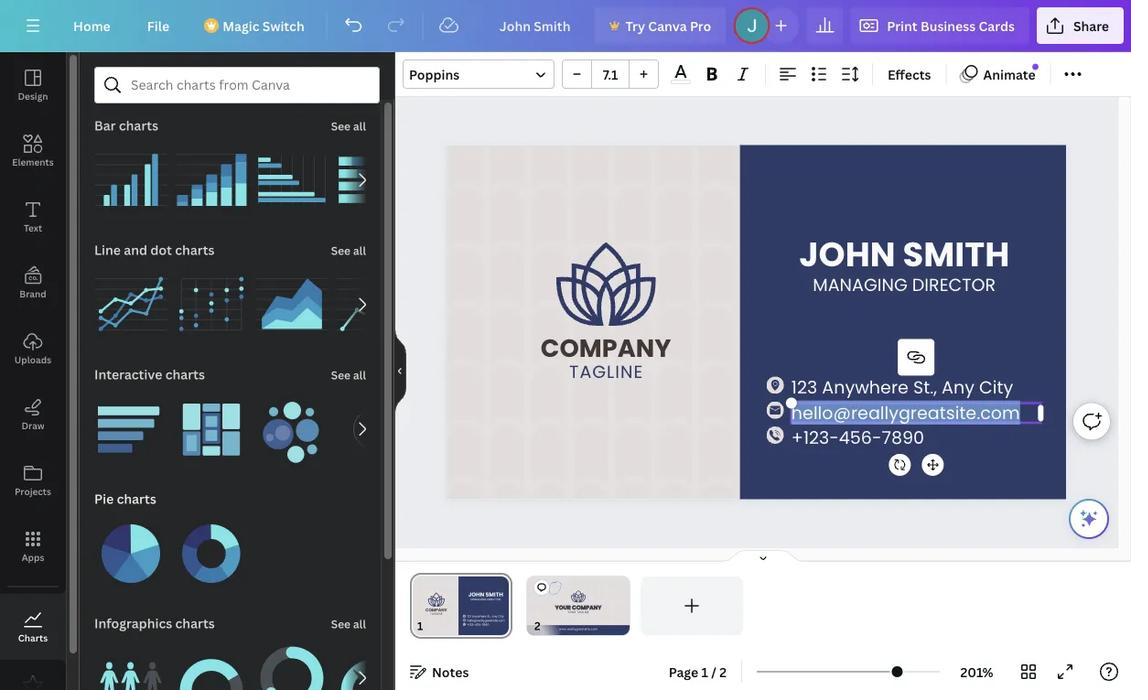 Task type: locate. For each thing, give the bounding box(es) containing it.
123
[[792, 375, 818, 399]]

canva
[[649, 17, 687, 34]]

tagline
[[570, 360, 644, 384], [577, 610, 590, 614]]

john smith managing director
[[800, 231, 1010, 297]]

and
[[124, 241, 147, 259]]

elements button
[[0, 118, 66, 184]]

see
[[331, 119, 351, 134], [331, 243, 351, 258], [331, 368, 351, 383], [331, 617, 351, 632]]

john
[[800, 231, 896, 279]]

share button
[[1037, 7, 1124, 44]]

1 vertical spatial tagline
[[577, 610, 590, 614]]

4 all from the top
[[353, 617, 366, 632]]

charts for bar charts
[[119, 117, 158, 134]]

pie
[[94, 490, 114, 508]]

uploads
[[15, 353, 51, 366]]

group
[[562, 60, 659, 89], [94, 133, 168, 217], [175, 133, 248, 217], [255, 133, 329, 217], [336, 144, 409, 217], [94, 257, 168, 342], [175, 257, 248, 342], [255, 257, 329, 342], [336, 268, 409, 342], [94, 382, 168, 466], [175, 382, 248, 466], [255, 382, 329, 466], [94, 506, 168, 591], [175, 506, 248, 591], [94, 631, 168, 690], [255, 631, 329, 690], [175, 642, 248, 690], [336, 642, 409, 690]]

draw
[[21, 419, 44, 432]]

3 see all from the top
[[331, 368, 366, 383]]

2 all from the top
[[353, 243, 366, 258]]

tagline inside your company your company your tagline
[[577, 610, 590, 614]]

1 see all button from the top
[[329, 107, 368, 144]]

magic switch button
[[192, 7, 319, 44]]

any
[[942, 375, 975, 399]]

Search charts from Canva search field
[[131, 68, 343, 103]]

2 see all from the top
[[331, 243, 366, 258]]

projects
[[15, 485, 51, 498]]

charts
[[119, 117, 158, 134], [175, 241, 215, 259], [165, 366, 205, 383], [117, 490, 156, 508], [175, 615, 215, 632]]

side panel tab list
[[0, 52, 66, 690]]

apps
[[22, 551, 44, 564]]

0 vertical spatial tagline
[[570, 360, 644, 384]]

try canva pro button
[[595, 7, 726, 44]]

poppins button
[[403, 60, 555, 89]]

3 see from the top
[[331, 368, 351, 383]]

1 see all from the top
[[331, 119, 366, 134]]

text button
[[0, 184, 66, 250]]

see all button for interactive charts
[[329, 356, 368, 393]]

switch
[[263, 17, 305, 34]]

see for interactive charts
[[331, 368, 351, 383]]

/
[[712, 663, 717, 681]]

share
[[1074, 17, 1110, 34]]

your company your company your tagline
[[555, 604, 602, 614]]

your
[[555, 604, 571, 612], [555, 604, 571, 612], [568, 610, 576, 614]]

charts right infographics
[[175, 615, 215, 632]]

company tagline
[[541, 331, 672, 384]]

managing
[[813, 273, 908, 297]]

charts right interactive
[[165, 366, 205, 383]]

hello@reallygreatsite.com
[[792, 401, 1021, 425]]

print business cards button
[[851, 7, 1030, 44]]

company
[[541, 331, 672, 366], [572, 604, 602, 612], [572, 604, 602, 612]]

hide image
[[395, 327, 407, 415]]

bar charts
[[94, 117, 158, 134]]

2 see from the top
[[331, 243, 351, 258]]

effects button
[[881, 60, 939, 89]]

design
[[18, 90, 48, 102]]

magic
[[223, 17, 260, 34]]

4 see all button from the top
[[329, 605, 368, 642]]

charts for pie charts
[[117, 490, 156, 508]]

bar charts button
[[92, 107, 160, 144]]

2
[[720, 663, 727, 681]]

see all button
[[329, 107, 368, 144], [329, 232, 368, 268], [329, 356, 368, 393], [329, 605, 368, 642]]

page 1 / 2
[[669, 663, 727, 681]]

Design title text field
[[485, 7, 587, 44]]

see for line and dot charts
[[331, 243, 351, 258]]

business
[[921, 17, 976, 34]]

see all
[[331, 119, 366, 134], [331, 243, 366, 258], [331, 368, 366, 383], [331, 617, 366, 632]]

201% button
[[948, 657, 1007, 687]]

infographics charts
[[94, 615, 215, 632]]

3 all from the top
[[353, 368, 366, 383]]

1 all from the top
[[353, 119, 366, 134]]

design button
[[0, 52, 66, 118]]

new image
[[1033, 64, 1039, 70]]

1
[[702, 663, 709, 681]]

3 see all button from the top
[[329, 356, 368, 393]]

2 see all button from the top
[[329, 232, 368, 268]]

charts for infographics charts
[[175, 615, 215, 632]]

magic switch
[[223, 17, 305, 34]]

1 see from the top
[[331, 119, 351, 134]]

#fafaff image
[[671, 80, 691, 84], [671, 80, 691, 84]]

canva assistant image
[[1079, 508, 1101, 530]]

Page title text field
[[431, 617, 439, 635]]

4 see all from the top
[[331, 617, 366, 632]]

page 1 image
[[410, 577, 513, 635]]

see for infographics charts
[[331, 617, 351, 632]]

try
[[626, 17, 646, 34]]

all
[[353, 119, 366, 134], [353, 243, 366, 258], [353, 368, 366, 383], [353, 617, 366, 632]]

line and dot charts button
[[92, 232, 217, 268]]

charts right pie
[[117, 490, 156, 508]]

notes
[[432, 663, 469, 681]]

charts right dot
[[175, 241, 215, 259]]

charts for interactive charts
[[165, 366, 205, 383]]

charts right bar
[[119, 117, 158, 134]]

line
[[94, 241, 121, 259]]

print business cards
[[888, 17, 1015, 34]]

see for bar charts
[[331, 119, 351, 134]]

interactive
[[94, 366, 162, 383]]

4 see from the top
[[331, 617, 351, 632]]



Task type: describe. For each thing, give the bounding box(es) containing it.
interactive charts button
[[92, 356, 207, 393]]

tagline inside company tagline
[[570, 360, 644, 384]]

poppins
[[409, 65, 460, 83]]

hello@reallygreatsite.com text field
[[792, 401, 1042, 425]]

all for line and dot charts
[[353, 243, 366, 258]]

all for bar charts
[[353, 119, 366, 134]]

cards
[[979, 17, 1015, 34]]

+123-
[[792, 426, 839, 450]]

7890
[[882, 426, 925, 450]]

see all button for line and dot charts
[[329, 232, 368, 268]]

charts button
[[0, 594, 66, 660]]

notes button
[[403, 657, 477, 687]]

see all button for bar charts
[[329, 107, 368, 144]]

line and dot charts
[[94, 241, 215, 259]]

see all for infographics charts
[[331, 617, 366, 632]]

see all for line and dot charts
[[331, 243, 366, 258]]

all for interactive charts
[[353, 368, 366, 383]]

city
[[980, 375, 1014, 399]]

apps button
[[0, 514, 66, 580]]

director
[[913, 273, 996, 297]]

+123-456-7890
[[792, 426, 925, 450]]

pro
[[690, 17, 712, 34]]

– – number field
[[598, 65, 624, 83]]

page 1 / 2 button
[[662, 657, 734, 687]]

see all for interactive charts
[[331, 368, 366, 383]]

elements
[[12, 156, 54, 168]]

infographics
[[94, 615, 172, 632]]

dot
[[150, 241, 172, 259]]

456-
[[839, 426, 882, 450]]

brand button
[[0, 250, 66, 316]]

charts
[[18, 632, 48, 644]]

home
[[73, 17, 111, 34]]

123 anywhere st., any city
[[792, 375, 1014, 399]]

see all for bar charts
[[331, 119, 366, 134]]

animate
[[984, 65, 1036, 83]]

text
[[24, 222, 42, 234]]

201%
[[961, 663, 994, 681]]

main menu bar
[[0, 0, 1132, 52]]

smith
[[903, 231, 1010, 279]]

file
[[147, 17, 170, 34]]

hide pages image
[[720, 549, 808, 564]]

st.,
[[914, 375, 938, 399]]

home link
[[59, 7, 125, 44]]

brand
[[19, 288, 46, 300]]

print
[[888, 17, 918, 34]]

all for infographics charts
[[353, 617, 366, 632]]

anywhere
[[823, 375, 909, 399]]

www.reallygreatsite.com
[[559, 628, 598, 632]]

see all button for infographics charts
[[329, 605, 368, 642]]

infographics charts button
[[92, 605, 217, 642]]

bar
[[94, 117, 116, 134]]

uploads button
[[0, 316, 66, 382]]

animate button
[[955, 60, 1043, 89]]

try canva pro
[[626, 17, 712, 34]]

draw button
[[0, 382, 66, 448]]

effects
[[888, 65, 932, 83]]

projects button
[[0, 448, 66, 514]]

interactive charts
[[94, 366, 205, 383]]

pie charts
[[94, 490, 156, 508]]

page
[[669, 663, 699, 681]]

file button
[[133, 7, 184, 44]]



Task type: vqa. For each thing, say whether or not it's contained in the screenshot.
Line and dot charts button
yes



